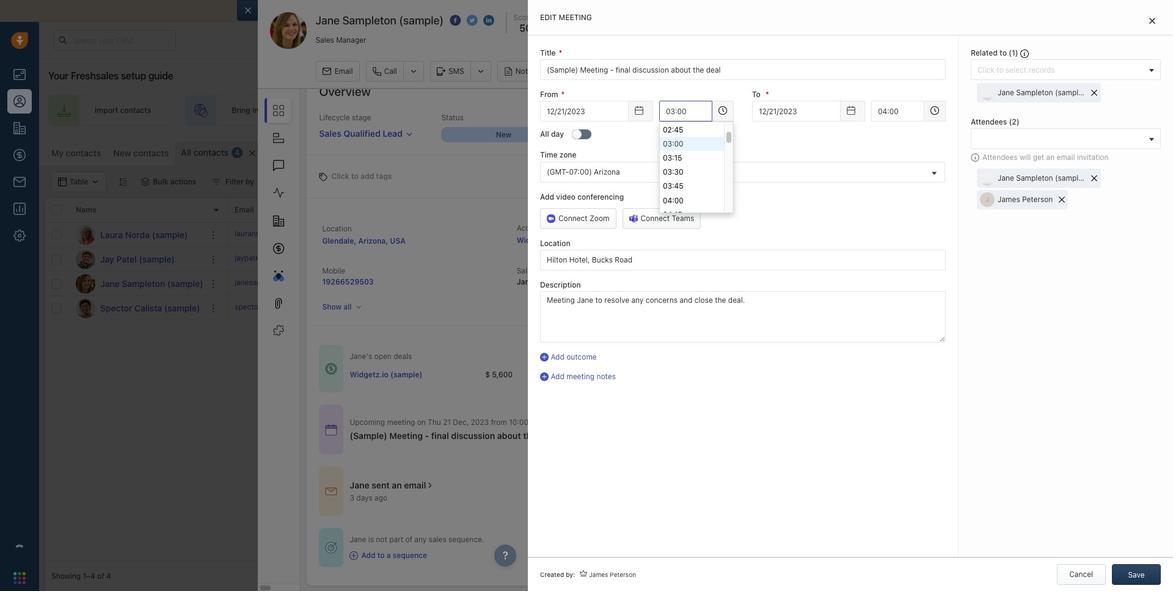 Task type: vqa. For each thing, say whether or not it's contained in the screenshot.
the Merge
no



Task type: locate. For each thing, give the bounding box(es) containing it.
peterson down the scheduled
[[937, 250, 968, 260]]

james down created at
[[708, 304, 730, 313]]

1 horizontal spatial all
[[540, 130, 549, 139]]

sales for sales qualified lead
[[319, 128, 342, 139]]

+ for 37
[[601, 230, 606, 240]]

note
[[516, 67, 532, 76]]

⌘
[[332, 149, 339, 158]]

0 horizontal spatial deal
[[539, 431, 556, 442]]

50 inside score 50
[[520, 23, 532, 34]]

spector
[[100, 303, 132, 313]]

1 vertical spatial + click to add
[[601, 255, 649, 264]]

customize
[[1070, 87, 1106, 96], [925, 147, 962, 156]]

sales left manager
[[316, 35, 334, 44]]

container_wx8msf4aqz5i3rn1 image
[[141, 178, 150, 186], [212, 178, 221, 186], [696, 304, 705, 313], [325, 363, 338, 375], [325, 424, 338, 436], [426, 481, 435, 490], [325, 486, 338, 498], [350, 552, 358, 560]]

route leads to your team link
[[481, 95, 638, 126]]

12 more... button
[[267, 145, 326, 162]]

) up import contacts button
[[1017, 117, 1020, 127]]

new contacts
[[113, 148, 169, 158]]

widgetz.io down account
[[517, 236, 556, 245]]

50 down "way"
[[520, 23, 532, 34]]

customize inside "button"
[[1070, 87, 1106, 96]]

time
[[540, 151, 558, 160]]

0 vertical spatial +
[[601, 230, 606, 240]]

laura norda (sample) link
[[100, 229, 188, 241]]

sales qualified lead link
[[319, 123, 413, 140]]

2 + click to add from the top
[[601, 255, 649, 264]]

-- text field
[[752, 101, 841, 122]]

meeting right edit at top
[[559, 13, 592, 22]]

edit meeting
[[540, 13, 592, 22]]

of inside overview dialog
[[406, 535, 413, 545]]

negotiation
[[951, 130, 992, 139]]

james peterson down created at
[[708, 304, 763, 313]]

widgetz.io (sample) link down 'open'
[[350, 370, 423, 380]]

connect down 04:00
[[641, 214, 670, 223]]

cancel button
[[1057, 565, 1106, 585]]

sent
[[372, 480, 390, 491]]

add down is
[[361, 551, 376, 561]]

press space to select this row. row containing jane sampleton (sample)
[[45, 272, 229, 296]]

1 horizontal spatial meeting
[[610, 67, 638, 76]]

created left at
[[711, 266, 739, 276]]

days right 3
[[356, 494, 373, 503]]

in right ends
[[888, 36, 893, 44]]

owner inside sales owner james peterson
[[538, 266, 559, 276]]

all
[[540, 130, 549, 139], [181, 147, 191, 158]]

(sample) down invitation
[[1055, 174, 1086, 183]]

add inside overview dialog
[[361, 551, 376, 561]]

connect for connect zoom
[[559, 214, 588, 223]]

2 vertical spatial email
[[404, 480, 426, 491]]

save
[[1128, 571, 1145, 580]]

0 vertical spatial 50
[[520, 23, 532, 34]]

created inside dialog
[[540, 571, 564, 579]]

0 vertical spatial 21
[[895, 36, 903, 44]]

+ click to add for 37
[[601, 230, 649, 240]]

sales right create
[[722, 106, 740, 115]]

new for new contacts
[[113, 148, 131, 158]]

a right the scheduled
[[951, 233, 955, 243]]

email down filter by
[[235, 206, 254, 215]]

new down import contacts link
[[113, 148, 131, 158]]

your left freshsales
[[48, 70, 69, 81]]

50 down 18
[[510, 278, 522, 289]]

1 vertical spatial created
[[540, 571, 564, 579]]

attendees left will
[[983, 153, 1018, 162]]

1 vertical spatial new
[[113, 148, 131, 158]]

0 horizontal spatial import
[[95, 106, 118, 115]]

row containing widgetz.io (sample)
[[350, 363, 891, 387]]

2
[[1012, 117, 1017, 127]]

j image up s icon
[[76, 274, 95, 294]]

0 horizontal spatial of
[[97, 572, 104, 581]]

sequence inside add to a sequence link
[[393, 551, 427, 561]]

0 vertical spatial location
[[322, 224, 352, 233]]

0 vertical spatial an
[[1047, 153, 1055, 162]]

2 row group from the left
[[229, 223, 1167, 321]]

jane's
[[350, 352, 372, 361]]

location up glendale,
[[322, 224, 352, 233]]

table
[[964, 147, 982, 156]]

12
[[284, 149, 292, 158]]

0 vertical spatial all
[[540, 130, 549, 139]]

james right by:
[[589, 571, 608, 579]]

set
[[857, 106, 869, 115]]

1 horizontal spatial your
[[839, 36, 854, 44]]

1 horizontal spatial created
[[711, 266, 739, 276]]

contacts up "bulk"
[[133, 148, 169, 158]]

sales down 18
[[517, 266, 535, 276]]

meeting inside button
[[610, 67, 638, 76]]

by:
[[566, 571, 575, 579]]

press space to select this row. row containing 50
[[229, 272, 1167, 296]]

j image
[[76, 250, 95, 269], [76, 274, 95, 294]]

sales inside grid
[[693, 206, 713, 215]]

to inside upcoming meeting on thu 21 dec, 2023 from 10:00 to 11:00 (sample) meeting - final discussion about the deal
[[531, 418, 538, 427]]

( up import contacts button
[[1009, 117, 1012, 127]]

s image
[[76, 299, 95, 318]]

final
[[431, 431, 449, 442]]

james peterson down the scheduled
[[913, 250, 968, 260]]

laura
[[100, 229, 123, 240]]

created for created at
[[711, 266, 739, 276]]

a
[[951, 233, 955, 243], [387, 551, 391, 561]]

1 vertical spatial import
[[1012, 147, 1036, 156]]

sequence.
[[449, 535, 484, 545]]

title
[[540, 48, 556, 57]]

meeting right task
[[610, 67, 638, 76]]

created inside overview dialog
[[711, 266, 739, 276]]

spectorcalista@gmail.com link
[[235, 302, 325, 315]]

sales inside sales owner james peterson
[[517, 266, 535, 276]]

all for day
[[540, 130, 549, 139]]

lead
[[383, 128, 403, 139]]

jane sampleton (sample) inside overview dialog
[[316, 14, 444, 27]]

0 horizontal spatial leads
[[290, 106, 309, 115]]

an right get
[[1047, 153, 1055, 162]]

0 horizontal spatial sequence
[[393, 551, 427, 561]]

0 horizontal spatial your
[[48, 70, 69, 81]]

1 vertical spatial email
[[235, 206, 254, 215]]

2 vertical spatial + click to add
[[601, 304, 649, 313]]

0 vertical spatial a
[[951, 233, 955, 243]]

0 horizontal spatial widgetz.io
[[350, 370, 389, 379]]

1 horizontal spatial email
[[335, 67, 353, 76]]

peterson down "account widgetz.io (sample)"
[[542, 278, 574, 287]]

jane sampleton (sample) up add deal at the right of page
[[998, 88, 1086, 97]]

2 horizontal spatial connect
[[641, 214, 670, 223]]

1 vertical spatial location
[[540, 239, 571, 248]]

widgetz.io inside "account widgetz.io (sample)"
[[517, 236, 556, 245]]

add left the contact
[[1118, 147, 1132, 156]]

1 vertical spatial days
[[356, 494, 373, 503]]

laura norda (sample)
[[100, 229, 188, 240]]

freshworks switcher image
[[13, 573, 26, 585]]

0 vertical spatial import
[[95, 106, 118, 115]]

(sample) up jane sampleton (sample) link
[[139, 254, 175, 264]]

1 horizontal spatial 21
[[895, 36, 903, 44]]

1 horizontal spatial a
[[951, 233, 955, 243]]

add for lauranordasample@gmail.com
[[636, 230, 649, 240]]

invite your team
[[390, 106, 447, 115]]

customize down click to select records search field
[[1070, 87, 1106, 96]]

( right related
[[1009, 48, 1012, 57]]

1 vertical spatial the
[[523, 431, 537, 442]]

contacts inside button
[[1038, 147, 1069, 156]]

1 vertical spatial all
[[181, 147, 191, 158]]

1 vertical spatial email
[[1057, 153, 1075, 162]]

overview
[[1108, 87, 1139, 96]]

the
[[1077, 233, 1088, 243], [523, 431, 537, 442]]

your for your trial ends in 21 days
[[839, 36, 854, 44]]

peterson down at
[[732, 304, 763, 313]]

0 vertical spatial in
[[888, 36, 893, 44]]

0 vertical spatial widgetz.io (sample) link
[[517, 236, 590, 245]]

day
[[551, 130, 564, 139]]

tab panel
[[528, 0, 1173, 592]]

press space to select this row. row containing laura norda (sample)
[[45, 223, 229, 248]]

account
[[517, 224, 545, 233]]

1 horizontal spatial new
[[496, 130, 512, 139]]

a inside add to a sequence link
[[387, 551, 391, 561]]

sequence down to
[[742, 106, 776, 115]]

contact
[[1134, 147, 1161, 156]]

attendees up the negotiation
[[971, 117, 1007, 127]]

0 vertical spatial new
[[496, 130, 512, 139]]

an right 'sent'
[[392, 480, 402, 491]]

1 vertical spatial +
[[601, 255, 606, 264]]

0 vertical spatial email
[[571, 6, 592, 16]]

row group
[[45, 223, 229, 321], [229, 223, 1167, 321]]

0 vertical spatial email
[[335, 67, 353, 76]]

widgetz.io (sample) link down account
[[517, 236, 590, 245]]

0 horizontal spatial import contacts
[[95, 106, 151, 115]]

1 horizontal spatial location
[[540, 239, 571, 248]]

sales left pipeline
[[900, 106, 918, 115]]

sampleton
[[342, 14, 397, 27], [1017, 88, 1053, 97], [1017, 174, 1053, 183], [122, 278, 165, 289]]

outcome
[[567, 353, 597, 362]]

1 horizontal spatial team
[[598, 106, 616, 115]]

1 vertical spatial 50
[[510, 278, 522, 289]]

(
[[1009, 48, 1012, 57], [1009, 117, 1012, 127]]

score inside overview dialog
[[513, 13, 533, 22]]

1 vertical spatial import contacts
[[1012, 147, 1069, 156]]

1 vertical spatial widgetz.io (sample) link
[[350, 370, 423, 380]]

deal
[[1045, 106, 1060, 115], [539, 431, 556, 442]]

import inside button
[[1012, 147, 1036, 156]]

⌘ o
[[332, 149, 347, 158]]

peterson
[[1022, 195, 1053, 204], [937, 250, 968, 260], [542, 278, 574, 287], [732, 304, 763, 313], [610, 571, 636, 579]]

dialog
[[528, 0, 1173, 592]]

james peterson inside overview dialog
[[913, 250, 968, 260]]

0 vertical spatial sequence
[[742, 106, 776, 115]]

connect inside connect teams button
[[641, 214, 670, 223]]

lifecycle
[[319, 113, 350, 122]]

score for score 50
[[513, 13, 533, 22]]

jane sampleton (sample) up manager
[[316, 14, 444, 27]]

1 vertical spatial attendees
[[983, 153, 1018, 162]]

21 inside upcoming meeting on thu 21 dec, 2023 from 10:00 to 11:00 (sample) meeting - final discussion about the deal
[[443, 418, 451, 427]]

sales activities
[[670, 67, 721, 76]]

0 horizontal spatial email
[[404, 480, 426, 491]]

21 right thu
[[443, 418, 451, 427]]

1 + click to add from the top
[[601, 230, 649, 240]]

02:45
[[663, 125, 684, 134]]

connect left mailbox
[[276, 6, 310, 16]]

0 vertical spatial meeting
[[610, 67, 638, 76]]

email left invitation
[[1057, 153, 1075, 162]]

edit
[[540, 13, 557, 22]]

peterson up scheduled a meeting later with jane to discuss the requirements
[[1022, 195, 1053, 204]]

new for new
[[496, 130, 512, 139]]

0 horizontal spatial a
[[387, 551, 391, 561]]

1–4
[[83, 572, 95, 581]]

james up with
[[998, 195, 1020, 204]]

04:00
[[663, 196, 684, 205]]

1 vertical spatial (
[[1009, 117, 1012, 127]]

to inside dialog
[[1000, 48, 1007, 57]]

sales owner james peterson
[[517, 266, 574, 287]]

0 vertical spatial score
[[513, 13, 533, 22]]

location down account
[[540, 239, 571, 248]]

0 horizontal spatial owner
[[538, 266, 559, 276]]

1 horizontal spatial days
[[904, 36, 919, 44]]

(sample)
[[350, 431, 387, 442]]

grid
[[45, 197, 1167, 562]]

(sample) down click to select records search field
[[1055, 88, 1086, 97]]

sampleton up add deal at the right of page
[[1017, 88, 1053, 97]]

4 up filter by
[[235, 148, 240, 157]]

1 horizontal spatial owner
[[714, 206, 737, 215]]

janesampleton@gmail.com link
[[235, 277, 327, 290]]

1 team from the left
[[429, 106, 447, 115]]

location for location
[[540, 239, 571, 248]]

1 vertical spatial deal
[[539, 431, 556, 442]]

cell
[[412, 223, 504, 247], [779, 223, 870, 247], [962, 223, 1167, 247], [412, 248, 504, 271], [962, 248, 1167, 271], [412, 272, 504, 296], [962, 272, 1167, 296], [412, 296, 504, 320], [779, 296, 870, 320], [962, 296, 1167, 320]]

1 horizontal spatial sales
[[722, 106, 740, 115]]

connect inside connect zoom button
[[559, 214, 588, 223]]

press space to select this row. row containing 18
[[229, 248, 1167, 272]]

widgetz.io (sample) link
[[517, 236, 590, 245], [350, 370, 423, 380]]

score up 50 button
[[513, 13, 533, 22]]

l image
[[76, 225, 95, 245]]

sales activities button
[[651, 61, 746, 82], [651, 61, 739, 82]]

1 vertical spatial 21
[[443, 418, 451, 427]]

0 vertical spatial widgetz.io
[[517, 236, 556, 245]]

2 ( from the top
[[1009, 117, 1012, 127]]

2 horizontal spatial of
[[560, 6, 568, 16]]

0 vertical spatial owner
[[714, 206, 737, 215]]

sms
[[449, 67, 464, 76]]

grid containing 37
[[45, 197, 1167, 562]]

created left by:
[[540, 571, 564, 579]]

jane down jay
[[100, 278, 120, 289]]

1 horizontal spatial sequence
[[742, 106, 776, 115]]

dialog containing edit meeting
[[528, 0, 1173, 592]]

to
[[366, 6, 374, 16], [1000, 48, 1007, 57], [571, 106, 578, 115], [351, 171, 359, 181], [627, 230, 634, 240], [1040, 233, 1047, 243], [627, 255, 634, 264], [627, 304, 634, 313], [531, 418, 538, 427], [378, 551, 385, 561]]

james down 18
[[517, 278, 540, 287]]

sales for sales owner
[[693, 206, 713, 215]]

sales left activities
[[670, 67, 688, 76]]

all left day
[[540, 130, 549, 139]]

customize left table at the right of page
[[925, 147, 962, 156]]

0 vertical spatial (
[[1009, 48, 1012, 57]]

0 horizontal spatial 21
[[443, 418, 451, 427]]

0 vertical spatial customize
[[1070, 87, 1106, 96]]

the right discuss
[[1077, 233, 1088, 243]]

showing
[[51, 572, 81, 581]]

meeting
[[559, 13, 592, 22], [957, 233, 985, 243], [567, 372, 595, 381], [387, 418, 415, 427]]

email up overview in the left of the page
[[335, 67, 353, 76]]

explore plans link
[[936, 33, 997, 47]]

stage
[[352, 113, 371, 122]]

1 vertical spatial owner
[[538, 266, 559, 276]]

sequence
[[742, 106, 776, 115], [393, 551, 427, 561]]

row group containing 37
[[229, 223, 1167, 321]]

an inside dialog
[[1047, 153, 1055, 162]]

add for add meeting notes
[[551, 372, 565, 381]]

of right 1–4
[[97, 572, 104, 581]]

my contacts
[[51, 148, 101, 158]]

mailbox
[[332, 6, 364, 16]]

1 vertical spatial j image
[[76, 274, 95, 294]]

show
[[322, 303, 342, 312]]

team down meeting button
[[598, 106, 616, 115]]

Location text field
[[540, 250, 946, 271]]

import for import contacts link
[[95, 106, 118, 115]]

created for created by:
[[540, 571, 564, 579]]

1 horizontal spatial deal
[[1045, 106, 1060, 115]]

new left the all day
[[496, 130, 512, 139]]

peterson inside sales owner james peterson
[[542, 278, 574, 287]]

2 j image from the top
[[76, 274, 95, 294]]

-- text field
[[540, 101, 629, 122]]

4167348672
[[326, 229, 370, 238]]

(sample) down deals at the left bottom of page
[[391, 370, 423, 379]]

+ click to add for 18
[[601, 255, 649, 264]]

deal down 11:00
[[539, 431, 556, 442]]

1 + from the top
[[601, 230, 606, 240]]

conferencing
[[578, 192, 624, 201]]

connect teams button
[[622, 208, 701, 229]]

import for import contacts button
[[1012, 147, 1036, 156]]

add left 'video'
[[540, 192, 554, 201]]

jay patel (sample)
[[100, 254, 175, 264]]

connect down 'video'
[[559, 214, 588, 223]]

sales qualified lead
[[319, 128, 403, 139]]

press space to select this row. row
[[45, 223, 229, 248], [229, 223, 1167, 248], [45, 248, 229, 272], [229, 248, 1167, 272], [45, 272, 229, 296], [229, 272, 1167, 296], [45, 296, 229, 321], [229, 296, 1167, 321]]

(sample) down connect zoom button
[[558, 236, 590, 245]]

days inside overview dialog
[[356, 494, 373, 503]]

customize inside button
[[925, 147, 962, 156]]

james down the scheduled
[[913, 250, 935, 260]]

meeting down on
[[390, 431, 423, 442]]

customize for customize table
[[925, 147, 962, 156]]

of left any
[[406, 535, 413, 545]]

sales for sales activities
[[670, 67, 688, 76]]

and
[[465, 6, 480, 16]]

0 vertical spatial attendees
[[971, 117, 1007, 127]]

2 + from the top
[[601, 255, 606, 264]]

new inside overview dialog
[[496, 130, 512, 139]]

row
[[350, 363, 891, 387]]

sequence down jane is not part of any sales sequence.
[[393, 551, 427, 561]]

0 vertical spatial 4
[[235, 148, 240, 157]]

jane sampleton (sample) down get
[[998, 174, 1086, 183]]

customize overview
[[1070, 87, 1139, 96]]

leads down from
[[550, 106, 569, 115]]

owner up description
[[538, 266, 559, 276]]

linkedin circled image
[[483, 14, 494, 27]]

meeting inside upcoming meeting on thu 21 dec, 2023 from 10:00 to 11:00 (sample) meeting - final discussion about the deal
[[387, 418, 415, 427]]

0 horizontal spatial connect
[[276, 6, 310, 16]]

connect your mailbox link
[[276, 6, 366, 16]]

None text field
[[871, 101, 925, 122]]

0 vertical spatial j image
[[76, 250, 95, 269]]

add up import contacts button
[[1029, 106, 1043, 115]]

attendees for attendees will get an email invitation
[[983, 153, 1018, 162]]

None text field
[[659, 101, 713, 122]]

your left trial
[[839, 36, 854, 44]]

j image left jay
[[76, 250, 95, 269]]

4 right 1–4
[[106, 572, 111, 581]]

dec,
[[453, 418, 469, 427]]

location inside location glendale, arizona, usa
[[322, 224, 352, 233]]

0 horizontal spatial created
[[540, 571, 564, 579]]

of right "sync"
[[560, 6, 568, 16]]

container_wx8msf4aqz5i3rn1 image
[[325, 542, 338, 554]]

leads right website at the top
[[290, 106, 309, 115]]

meeting for upcoming meeting on thu 21 dec, 2023 from 10:00 to 11:00 (sample) meeting - final discussion about the deal
[[387, 418, 415, 427]]

the inside upcoming meeting on thu 21 dec, 2023 from 10:00 to 11:00 (sample) meeting - final discussion about the deal
[[523, 431, 537, 442]]

21 for your trial ends in 21 days
[[895, 36, 903, 44]]

sales right 04:15 on the right of the page
[[693, 206, 713, 215]]

of
[[560, 6, 568, 16], [406, 535, 413, 545], [97, 572, 104, 581]]

import contacts for import contacts link
[[95, 106, 151, 115]]

1 j image from the top
[[76, 250, 95, 269]]

1 horizontal spatial leads
[[550, 106, 569, 115]]

in right bring
[[252, 106, 259, 115]]

1 vertical spatial an
[[392, 480, 402, 491]]

all up 'actions'
[[181, 147, 191, 158]]

add inside button
[[1118, 147, 1132, 156]]

0 horizontal spatial an
[[392, 480, 402, 491]]

team right invite
[[429, 106, 447, 115]]

manager
[[336, 35, 367, 44]]

add to a sequence
[[361, 551, 427, 561]]

0 horizontal spatial team
[[429, 106, 447, 115]]

1 vertical spatial widgetz.io
[[350, 370, 389, 379]]

50 inside row group
[[510, 278, 522, 289]]

score
[[513, 13, 533, 22], [510, 206, 531, 215]]

filter by
[[226, 177, 254, 186]]

email right 'sent'
[[404, 480, 426, 491]]

add for spectorcalista@gmail.com
[[636, 304, 649, 313]]

1 horizontal spatial 4
[[235, 148, 240, 157]]

3684932360
[[326, 278, 373, 287]]

freshsales
[[71, 70, 119, 81]]

description
[[540, 280, 581, 290]]

1 vertical spatial a
[[387, 551, 391, 561]]

filter by button
[[204, 172, 262, 193]]

1 horizontal spatial of
[[406, 535, 413, 545]]

0 vertical spatial days
[[904, 36, 919, 44]]

3 + click to add from the top
[[601, 304, 649, 313]]

0 horizontal spatial email
[[235, 206, 254, 215]]

0 horizontal spatial the
[[523, 431, 537, 442]]

import contacts inside button
[[1012, 147, 1069, 156]]

0 horizontal spatial new
[[113, 148, 131, 158]]

1 row group from the left
[[45, 223, 229, 321]]

21 for upcoming meeting on thu 21 dec, 2023 from 10:00 to 11:00 (sample) meeting - final discussion about the deal
[[443, 418, 451, 427]]

0 horizontal spatial 4
[[106, 572, 111, 581]]

1 vertical spatial of
[[406, 535, 413, 545]]

sampleton inside jane sampleton (sample) link
[[122, 278, 165, 289]]



Task type: describe. For each thing, give the bounding box(es) containing it.
j image for jay patel (sample)
[[76, 250, 95, 269]]

meeting button
[[592, 61, 645, 82]]

19266529503
[[322, 278, 374, 287]]

on
[[417, 418, 426, 427]]

meeting for edit meeting
[[559, 13, 592, 22]]

1 ( from the top
[[1009, 48, 1012, 57]]

open
[[374, 352, 392, 361]]

18
[[510, 254, 520, 265]]

click inside overview dialog
[[331, 171, 349, 181]]

owner for sales owner
[[714, 206, 737, 215]]

0 vertical spatial )
[[1016, 48, 1018, 57]]

add for add outcome
[[551, 353, 565, 362]]

james inside row group
[[708, 304, 730, 313]]

10:00
[[509, 418, 529, 427]]

invite
[[390, 106, 409, 115]]

interested
[[718, 130, 755, 139]]

ends
[[870, 36, 886, 44]]

row group containing laura norda (sample)
[[45, 223, 229, 321]]

1 horizontal spatial the
[[1077, 233, 1088, 243]]

12 more...
[[284, 149, 319, 158]]

plans
[[971, 35, 990, 44]]

container_wx8msf4aqz5i3rn1 image inside the filter by button
[[212, 178, 221, 186]]

click to add tags
[[331, 171, 392, 181]]

attendees will get an email invitation
[[983, 153, 1109, 162]]

sampleton down get
[[1017, 174, 1053, 183]]

4 inside all contacts 4
[[235, 148, 240, 157]]

2 horizontal spatial email
[[1057, 153, 1075, 162]]

(sample) inside row
[[391, 370, 423, 379]]

scheduled
[[913, 233, 949, 243]]

11:00
[[540, 418, 558, 427]]

james peterson up scheduled a meeting later with jane to discuss the requirements
[[998, 195, 1053, 204]]

(sample) left facebook circled icon
[[399, 14, 444, 27]]

1 horizontal spatial email
[[571, 6, 592, 16]]

negotiation link
[[911, 128, 1029, 142]]

customer fit
[[555, 13, 598, 22]]

way
[[521, 6, 537, 16]]

explore plans
[[943, 35, 990, 44]]

customize for customize overview
[[1070, 87, 1106, 96]]

peterson right by:
[[610, 571, 636, 579]]

meeting left later
[[957, 233, 985, 243]]

invitation
[[1077, 153, 1109, 162]]

sampleton inside overview dialog
[[342, 14, 397, 27]]

all for contacts
[[181, 147, 191, 158]]

jane up sales manager
[[316, 14, 340, 27]]

2 leads from the left
[[550, 106, 569, 115]]

twitter circled image
[[467, 14, 478, 27]]

any
[[415, 535, 427, 545]]

create
[[696, 106, 720, 115]]

account widgetz.io (sample)
[[517, 224, 590, 245]]

import contacts group
[[996, 141, 1096, 162]]

not
[[376, 535, 387, 545]]

more...
[[294, 149, 319, 158]]

deal inside upcoming meeting on thu 21 dec, 2023 from 10:00 to 11:00 (sample) meeting - final discussion about the deal
[[539, 431, 556, 442]]

19266529503 link
[[322, 278, 374, 287]]

deals
[[394, 352, 412, 361]]

(gmt-07:00) arizona
[[547, 167, 620, 176]]

click for lauranordasample@gmail.com
[[608, 230, 625, 240]]

+ for 18
[[601, 255, 606, 264]]

meeting for add meeting notes
[[567, 372, 595, 381]]

container_wx8msf4aqz5i3rn1 image inside add to a sequence link
[[350, 552, 358, 560]]

create sales sequence
[[696, 106, 776, 115]]

james inside sales owner james peterson
[[517, 278, 540, 287]]

add for add contact
[[1118, 147, 1132, 156]]

Title text field
[[540, 59, 946, 80]]

sales manager
[[316, 35, 367, 44]]

jane up 3
[[350, 480, 370, 491]]

(gmt-
[[547, 167, 569, 176]]

widgetz.io (sample) link inside row
[[350, 370, 423, 380]]

bring
[[232, 106, 250, 115]]

3 + from the top
[[601, 304, 606, 313]]

jane right with
[[1022, 233, 1038, 243]]

email inside overview dialog
[[404, 480, 426, 491]]

1 leads from the left
[[290, 106, 309, 115]]

jane up 2
[[998, 88, 1014, 97]]

task
[[563, 67, 579, 76]]

close image
[[1150, 17, 1156, 24]]

email inside button
[[335, 67, 353, 76]]

contacts down setup
[[120, 106, 151, 115]]

discuss
[[1049, 233, 1075, 243]]

click for spectorcalista@gmail.com
[[608, 304, 625, 313]]

sequence inside create sales sequence link
[[742, 106, 776, 115]]

my
[[51, 148, 64, 158]]

an inside overview dialog
[[392, 480, 402, 491]]

show all
[[322, 303, 352, 312]]

meeting inside upcoming meeting on thu 21 dec, 2023 from 10:00 to 11:00 (sample) meeting - final discussion about the deal
[[390, 431, 423, 442]]

(sample) up spector calista (sample)
[[167, 278, 203, 289]]

name row
[[45, 199, 229, 223]]

add contact button
[[1102, 141, 1167, 162]]

2 team from the left
[[598, 106, 616, 115]]

add deal link
[[982, 95, 1082, 126]]

janesampleton@gmail.com 3684932360
[[235, 278, 373, 287]]

connect for connect teams
[[641, 214, 670, 223]]

location for location glendale, arizona, usa
[[322, 224, 352, 233]]

all contacts link
[[181, 147, 229, 159]]

Search your CRM... text field
[[54, 30, 176, 51]]

owner for sales owner james peterson
[[538, 266, 559, 276]]

bulk
[[153, 177, 168, 186]]

interested link
[[676, 128, 794, 142]]

by
[[246, 177, 254, 186]]

zoom
[[590, 214, 610, 223]]

sales inside overview dialog
[[429, 535, 447, 545]]

import contacts for import contacts button
[[1012, 147, 1069, 156]]

get
[[1033, 153, 1045, 162]]

click for jaypatelsample@gmail.com
[[608, 255, 625, 264]]

overview
[[319, 84, 371, 98]]

sync
[[539, 6, 558, 16]]

upcoming
[[350, 418, 385, 427]]

press space to select this row. row containing jay patel (sample)
[[45, 248, 229, 272]]

sales for sales manager
[[316, 35, 334, 44]]

2 vertical spatial of
[[97, 572, 104, 581]]

03:45
[[663, 182, 684, 191]]

guide
[[148, 70, 173, 81]]

jane sampleton (sample) up spector calista (sample)
[[100, 278, 203, 289]]

james peterson right by:
[[589, 571, 636, 579]]

will
[[1020, 153, 1031, 162]]

qualified
[[344, 128, 381, 139]]

invite your team link
[[343, 95, 469, 126]]

location glendale, arizona, usa
[[322, 224, 406, 246]]

glendale,
[[322, 237, 356, 246]]

contacts up the filter by button at left top
[[193, 147, 229, 158]]

mobile
[[322, 266, 345, 276]]

teams
[[672, 214, 694, 223]]

add for add to a sequence
[[361, 551, 376, 561]]

press space to select this row. row containing spectorcalista@gmail.com
[[229, 296, 1167, 321]]

0 vertical spatial of
[[560, 6, 568, 16]]

task button
[[545, 61, 586, 82]]

Click to select records search field
[[975, 64, 1145, 76]]

add for add video conferencing
[[540, 192, 554, 201]]

jane sent an email
[[350, 480, 426, 491]]

james peterson inside row group
[[708, 304, 763, 313]]

facebook circled image
[[450, 14, 461, 27]]

add for add deal
[[1029, 106, 1043, 115]]

with
[[1005, 233, 1019, 243]]

press space to select this row. row containing 37
[[229, 223, 1167, 248]]

add for jaypatelsample@gmail.com
[[636, 255, 649, 264]]

Start typing the details about the meeting... text field
[[540, 292, 946, 343]]

name
[[76, 206, 97, 215]]

add inside overview dialog
[[361, 171, 374, 181]]

row inside overview dialog
[[350, 363, 891, 387]]

cancel
[[1070, 570, 1093, 579]]

bulk actions button
[[133, 172, 204, 193]]

o
[[341, 149, 347, 158]]

$
[[485, 370, 490, 379]]

negotiation button
[[911, 128, 1029, 142]]

1 vertical spatial )
[[1017, 117, 1020, 127]]

1 vertical spatial 4
[[106, 572, 111, 581]]

part
[[389, 535, 403, 545]]

requirements
[[1091, 233, 1136, 243]]

j image for jane sampleton (sample)
[[76, 274, 95, 294]]

mobile 19266529503
[[322, 266, 374, 287]]

0 horizontal spatial in
[[252, 106, 259, 115]]

status
[[442, 113, 464, 122]]

up
[[871, 106, 880, 115]]

customize table
[[925, 147, 982, 156]]

score for score
[[510, 206, 531, 215]]

attendees for attendees ( 2 )
[[971, 117, 1007, 127]]

1 horizontal spatial in
[[888, 36, 893, 44]]

tab panel containing edit meeting
[[528, 0, 1173, 592]]

all contacts 4
[[181, 147, 240, 158]]

call button
[[366, 61, 403, 82]]

score 50
[[513, 13, 533, 34]]

enable
[[482, 6, 509, 16]]

container_wx8msf4aqz5i3rn1 image inside bulk actions button
[[141, 178, 150, 186]]

1
[[1012, 48, 1016, 57]]

(sample) right calista
[[164, 303, 200, 313]]

add outcome
[[551, 353, 597, 362]]

add meeting notes
[[551, 372, 616, 381]]

email image
[[1052, 35, 1061, 45]]

03:30
[[663, 168, 684, 177]]

arizona
[[594, 167, 620, 176]]

2 horizontal spatial sales
[[900, 106, 918, 115]]

your for your freshsales setup guide
[[48, 70, 69, 81]]

jane left is
[[350, 535, 366, 545]]

overview dialog
[[237, 0, 1173, 592]]

created at
[[711, 266, 748, 276]]

(sample) inside "account widgetz.io (sample)"
[[558, 236, 590, 245]]

peterson inside row group
[[732, 304, 763, 313]]

add to a sequence link
[[350, 551, 484, 561]]

connect for connect your mailbox to improve deliverability and enable 2-way sync of email conversations.
[[276, 6, 310, 16]]

(sample) right norda
[[152, 229, 188, 240]]

jane down import contacts button
[[998, 174, 1014, 183]]

press space to select this row. row containing spector calista (sample)
[[45, 296, 229, 321]]

all
[[344, 303, 352, 312]]

contacts right my
[[66, 148, 101, 158]]

janesampleton@gmail.com
[[235, 278, 327, 287]]



